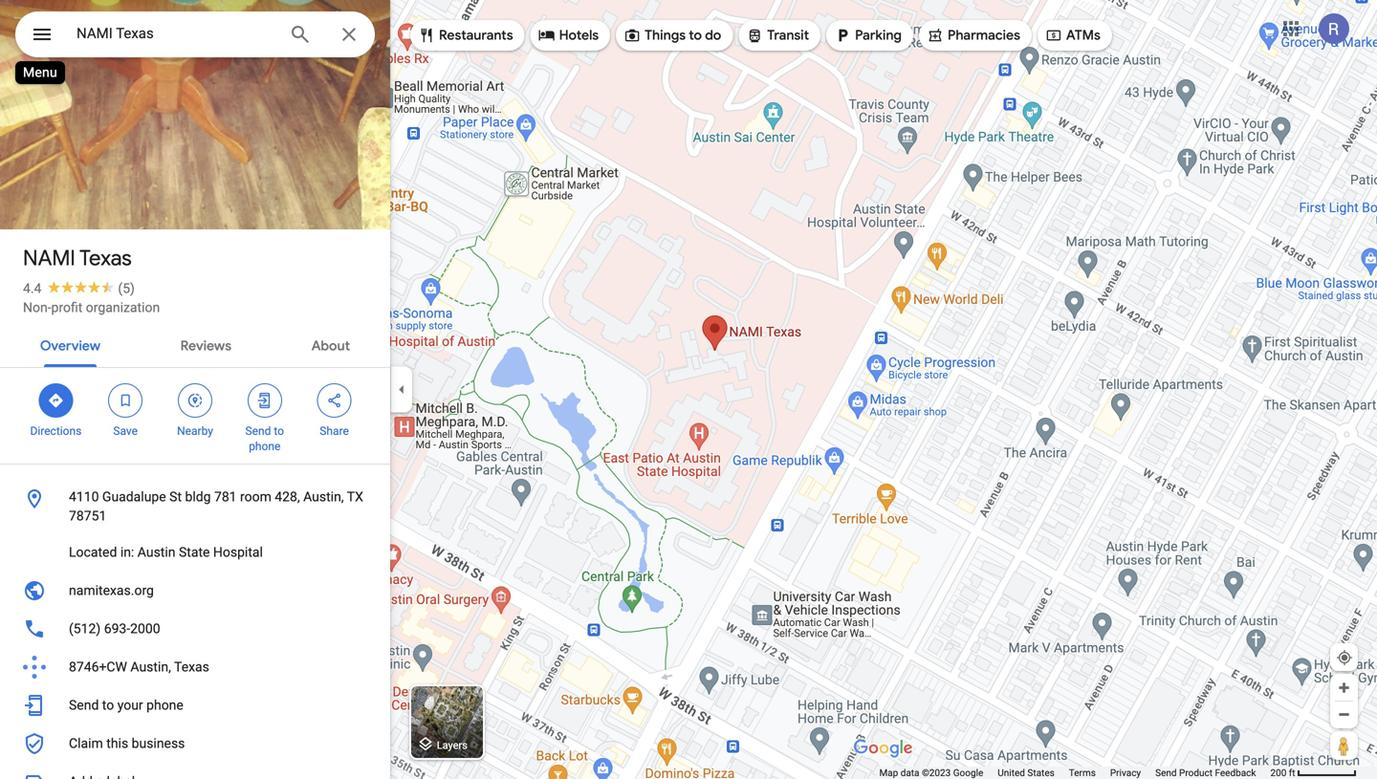 Task type: vqa. For each thing, say whether or not it's contained in the screenshot.


Task type: describe. For each thing, give the bounding box(es) containing it.
located in: austin state hospital
[[69, 545, 263, 561]]

your
[[117, 698, 143, 714]]

200 ft button
[[1271, 768, 1357, 779]]

copy address image
[[347, 491, 364, 508]]

non-profit organization button
[[23, 298, 160, 318]]

send to your phone
[[69, 698, 183, 714]]

phone inside 'send to phone'
[[249, 440, 281, 453]]

nearby
[[177, 425, 213, 438]]

 things to do
[[624, 25, 722, 46]]

reviews
[[180, 338, 232, 355]]

do
[[705, 27, 722, 44]]

send for send to your phone
[[69, 698, 99, 714]]

united states
[[998, 768, 1055, 779]]

4.4 stars image
[[42, 281, 118, 293]]

privacy button
[[1110, 767, 1141, 780]]

hotels
[[559, 27, 599, 44]]

(512)
[[69, 621, 101, 637]]

room
[[240, 489, 272, 505]]

non-profit organization
[[23, 300, 160, 316]]

pharmacies
[[948, 27, 1021, 44]]

state
[[179, 545, 210, 561]]

footer inside google maps element
[[880, 767, 1271, 780]]

claim this business link
[[0, 725, 390, 763]]

 hotels
[[538, 25, 599, 46]]

austin
[[138, 545, 176, 561]]

texas inside button
[[174, 660, 209, 675]]


[[538, 25, 555, 46]]

4110
[[69, 489, 99, 505]]


[[418, 25, 435, 46]]

guadalupe
[[102, 489, 166, 505]]

nami
[[23, 245, 75, 272]]

send to your phone button
[[0, 687, 390, 725]]

organization
[[86, 300, 160, 316]]

this
[[106, 736, 128, 752]]


[[256, 390, 273, 411]]

show street view coverage image
[[1331, 732, 1358, 760]]

united states button
[[998, 767, 1055, 780]]

collapse side panel image
[[391, 379, 412, 400]]

send for send to phone
[[245, 425, 271, 438]]

non-
[[23, 300, 51, 316]]

share
[[320, 425, 349, 438]]

terms button
[[1069, 767, 1096, 780]]

zoom in image
[[1337, 681, 1352, 695]]

profit
[[51, 300, 83, 316]]

product
[[1179, 768, 1213, 779]]

2
[[49, 189, 57, 208]]

layers
[[437, 740, 468, 752]]

(512) 693-2000
[[69, 621, 160, 637]]

located in: austin state hospital button
[[0, 534, 390, 572]]

located
[[69, 545, 117, 561]]

2 photos button
[[14, 182, 116, 215]]

5 reviews element
[[118, 281, 135, 297]]

hospital
[[213, 545, 263, 561]]

tab list inside google maps element
[[0, 321, 390, 367]]

st
[[169, 489, 182, 505]]

(5)
[[118, 281, 135, 297]]

428,
[[275, 489, 300, 505]]

to for send to your phone
[[102, 698, 114, 714]]


[[746, 25, 764, 46]]

693-
[[104, 621, 130, 637]]

 pharmacies
[[927, 25, 1021, 46]]

reviews button
[[165, 321, 247, 367]]

google account: ruby anderson  
(rubyanndersson@gmail.com) image
[[1319, 14, 1350, 44]]

overview
[[40, 338, 100, 355]]

map
[[880, 768, 898, 779]]

ft
[[1289, 768, 1296, 779]]

 atms
[[1045, 25, 1101, 46]]

actions for nami texas region
[[0, 368, 390, 464]]

0 vertical spatial texas
[[79, 245, 132, 272]]

data
[[901, 768, 920, 779]]



Task type: locate. For each thing, give the bounding box(es) containing it.
states
[[1028, 768, 1055, 779]]

1 vertical spatial send
[[69, 698, 99, 714]]

tx
[[347, 489, 363, 505]]

phone inside button
[[146, 698, 183, 714]]

terms
[[1069, 768, 1096, 779]]


[[47, 390, 64, 411]]


[[624, 25, 641, 46]]

feedback
[[1215, 768, 1256, 779]]

save
[[113, 425, 138, 438]]

 parking
[[834, 25, 902, 46]]

send
[[245, 425, 271, 438], [69, 698, 99, 714], [1156, 768, 1177, 779]]

©2023
[[922, 768, 951, 779]]

photo of nami texas image
[[0, 0, 390, 375]]

information for nami texas region
[[0, 476, 390, 763]]

1 horizontal spatial phone
[[249, 440, 281, 453]]

nami texas main content
[[0, 0, 390, 780]]

8746+cw austin, texas
[[69, 660, 209, 675]]

austin,
[[303, 489, 344, 505], [130, 660, 171, 675]]

tab list
[[0, 321, 390, 367]]

phone down 
[[249, 440, 281, 453]]

2 photos
[[49, 189, 108, 208]]

0 vertical spatial austin,
[[303, 489, 344, 505]]

1 vertical spatial to
[[274, 425, 284, 438]]

to inside button
[[102, 698, 114, 714]]

directions
[[30, 425, 82, 438]]

0 horizontal spatial austin,
[[130, 660, 171, 675]]

1 vertical spatial texas
[[174, 660, 209, 675]]

footer containing map data ©2023 google
[[880, 767, 1271, 780]]

austin, inside 4110 guadalupe st bldg 781 room 428, austin, tx 78751
[[303, 489, 344, 505]]


[[834, 25, 851, 46]]

4110 guadalupe st bldg 781 room 428, austin, tx 78751 button
[[0, 480, 390, 534]]


[[927, 25, 944, 46]]

photos
[[61, 189, 108, 208]]

send inside the 'information for nami texas' region
[[69, 698, 99, 714]]

0 vertical spatial phone
[[249, 440, 281, 453]]

2000
[[130, 621, 160, 637]]

 transit
[[746, 25, 809, 46]]

things
[[645, 27, 686, 44]]

1 horizontal spatial send
[[245, 425, 271, 438]]

austin, down '2000'
[[130, 660, 171, 675]]


[[1045, 25, 1063, 46]]

zoom out image
[[1337, 708, 1352, 722]]

texas
[[79, 245, 132, 272], [174, 660, 209, 675]]

2 horizontal spatial send
[[1156, 768, 1177, 779]]

0 vertical spatial to
[[689, 27, 702, 44]]

to inside  things to do
[[689, 27, 702, 44]]

google maps element
[[0, 0, 1377, 780]]

texas down (512) 693-2000 button at the bottom left
[[174, 660, 209, 675]]

 restaurants
[[418, 25, 513, 46]]

0 horizontal spatial texas
[[79, 245, 132, 272]]

to for send to phone
[[274, 425, 284, 438]]

privacy
[[1110, 768, 1141, 779]]

send for send product feedback
[[1156, 768, 1177, 779]]

2 horizontal spatial to
[[689, 27, 702, 44]]

to
[[689, 27, 702, 44], [274, 425, 284, 438], [102, 698, 114, 714]]

phone
[[249, 440, 281, 453], [146, 698, 183, 714]]

show your location image
[[1336, 650, 1354, 667]]

texas up 5 reviews 'element'
[[79, 245, 132, 272]]

to left "your"
[[102, 698, 114, 714]]

to inside 'send to phone'
[[274, 425, 284, 438]]

map data ©2023 google
[[880, 768, 984, 779]]

about button
[[296, 321, 366, 367]]

0 horizontal spatial send
[[69, 698, 99, 714]]

0 vertical spatial send
[[245, 425, 271, 438]]

none field inside nami texas field
[[77, 22, 274, 45]]

2 vertical spatial to
[[102, 698, 114, 714]]

austin, inside 8746+cw austin, texas button
[[130, 660, 171, 675]]

about
[[312, 338, 350, 355]]

tab list containing overview
[[0, 321, 390, 367]]


[[326, 390, 343, 411]]

to left do
[[689, 27, 702, 44]]

1 vertical spatial phone
[[146, 698, 183, 714]]

200
[[1271, 768, 1287, 779]]

parking
[[855, 27, 902, 44]]

send left product
[[1156, 768, 1177, 779]]

business
[[132, 736, 185, 752]]

nami texas
[[23, 245, 132, 272]]

send up claim at the left of the page
[[69, 698, 99, 714]]

78751
[[69, 508, 106, 524]]


[[31, 21, 54, 48]]

overview button
[[25, 321, 116, 367]]

8746+cw
[[69, 660, 127, 675]]

4110 guadalupe st bldg 781 room 428, austin, tx 78751
[[69, 489, 363, 524]]

restaurants
[[439, 27, 513, 44]]

send inside 'send to phone'
[[245, 425, 271, 438]]

 button
[[15, 11, 69, 61]]

send product feedback
[[1156, 768, 1256, 779]]

send product feedback button
[[1156, 767, 1256, 780]]

4.4
[[23, 281, 42, 297]]

1 horizontal spatial austin,
[[303, 489, 344, 505]]

781
[[214, 489, 237, 505]]

(512) 693-2000 button
[[0, 610, 390, 649]]

to left "share" on the bottom
[[274, 425, 284, 438]]

8746+cw austin, texas button
[[0, 649, 390, 687]]

footer
[[880, 767, 1271, 780]]

1 vertical spatial austin,
[[130, 660, 171, 675]]

austin, left tx
[[303, 489, 344, 505]]

None field
[[77, 22, 274, 45]]

0 horizontal spatial to
[[102, 698, 114, 714]]

2 vertical spatial send
[[1156, 768, 1177, 779]]

send to phone
[[245, 425, 284, 453]]

1 horizontal spatial texas
[[174, 660, 209, 675]]

bldg
[[185, 489, 211, 505]]

phone right "your"
[[146, 698, 183, 714]]

transit
[[767, 27, 809, 44]]

united
[[998, 768, 1025, 779]]

namitexas.org
[[69, 583, 154, 599]]

atms
[[1066, 27, 1101, 44]]


[[187, 390, 204, 411]]

in:
[[120, 545, 134, 561]]

claim
[[69, 736, 103, 752]]

 search field
[[15, 11, 375, 61]]

send down 
[[245, 425, 271, 438]]

claim this business
[[69, 736, 185, 752]]

1 horizontal spatial to
[[274, 425, 284, 438]]

0 horizontal spatial phone
[[146, 698, 183, 714]]

NAMI Texas field
[[15, 11, 375, 57]]


[[117, 390, 134, 411]]

namitexas.org link
[[0, 572, 390, 610]]

200 ft
[[1271, 768, 1296, 779]]



